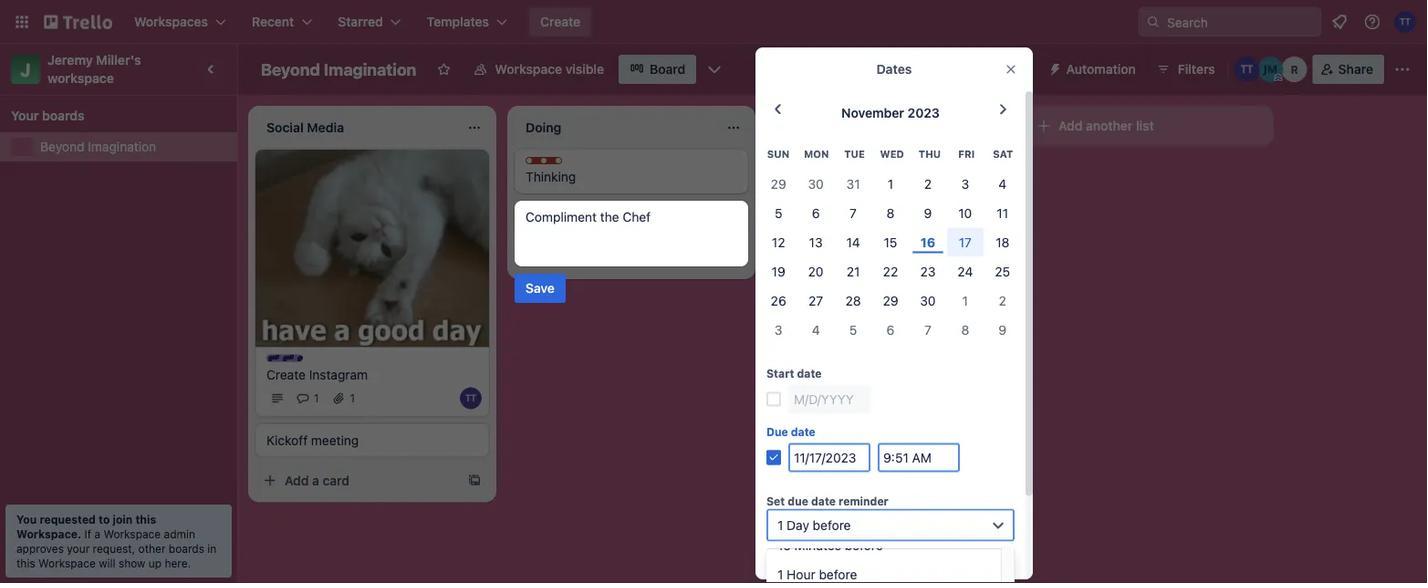 Task type: locate. For each thing, give the bounding box(es) containing it.
8 button
[[872, 198, 909, 228], [947, 315, 984, 344]]

1 left hour
[[777, 567, 783, 582]]

1 vertical spatial terry turtle (terryturtle) image
[[1234, 57, 1260, 82]]

thu
[[919, 149, 941, 160]]

a down the kickoff meeting
[[312, 473, 319, 488]]

to left join at the bottom
[[99, 513, 110, 526]]

0 horizontal spatial will
[[99, 557, 115, 569]]

open card
[[787, 208, 849, 223]]

change inside 'button'
[[787, 306, 833, 321]]

terry turtle (terryturtle) image
[[1394, 11, 1416, 33], [1234, 57, 1260, 82]]

30 down mon
[[808, 176, 824, 191]]

1 vertical spatial 2
[[999, 293, 1006, 308]]

9 button
[[909, 198, 947, 228], [984, 315, 1021, 344]]

30 down 23 "button"
[[920, 293, 936, 308]]

1 horizontal spatial members
[[934, 550, 989, 565]]

other
[[138, 542, 166, 555]]

0 vertical spatial 29
[[771, 176, 786, 191]]

11 button
[[984, 198, 1021, 228]]

be
[[855, 550, 870, 565]]

1 vertical spatial 8 button
[[947, 315, 984, 344]]

0 vertical spatial create
[[540, 14, 581, 29]]

21
[[847, 264, 860, 279]]

1 vertical spatial 7
[[924, 322, 932, 337]]

last month image
[[767, 99, 789, 120]]

18
[[996, 234, 1010, 249]]

0 vertical spatial 30 button
[[797, 169, 835, 198]]

add a card button
[[774, 159, 978, 188], [515, 243, 719, 272], [256, 466, 460, 495]]

27 button
[[797, 286, 835, 315]]

9 down the 25 button on the right top
[[999, 322, 1007, 337]]

5 down cover
[[849, 322, 857, 337]]

24
[[958, 264, 973, 279]]

edit inside button
[[787, 405, 810, 420]]

15 for 15 minutes before
[[777, 538, 791, 553]]

1 vertical spatial imagination
[[88, 139, 156, 154]]

create instagram
[[266, 367, 368, 382]]

6 button right cover
[[872, 315, 909, 344]]

2 down thu at top right
[[924, 176, 932, 191]]

1 horizontal spatial beyond imagination
[[261, 59, 416, 79]]

0 vertical spatial terry turtle (terryturtle) image
[[1394, 11, 1416, 33]]

j
[[20, 58, 31, 80]]

jeremy
[[47, 52, 93, 68]]

1 vertical spatial add a card
[[544, 250, 609, 265]]

1 vertical spatial 15
[[777, 538, 791, 553]]

add up the save
[[544, 250, 568, 265]]

imagination
[[324, 59, 416, 79], [88, 139, 156, 154]]

0 vertical spatial beyond imagination
[[261, 59, 416, 79]]

compliment the chef
[[526, 209, 651, 224]]

add a card for kickoff meeting
[[285, 473, 350, 488]]

change
[[787, 273, 833, 288], [787, 306, 833, 321]]

1 horizontal spatial add a card button
[[515, 243, 719, 272]]

0 horizontal spatial add a card button
[[256, 466, 460, 495]]

another
[[1086, 118, 1133, 133]]

edit
[[787, 240, 810, 256], [787, 405, 810, 420]]

0 horizontal spatial 6
[[812, 205, 820, 220]]

before up 15 minutes before
[[813, 517, 851, 532]]

8 for left the "8" 'button'
[[887, 205, 895, 220]]

2 vertical spatial before
[[819, 567, 857, 582]]

2 change from the top
[[787, 306, 833, 321]]

4 button
[[984, 169, 1021, 198], [797, 315, 835, 344]]

kickoff meeting link
[[266, 431, 478, 449]]

16
[[920, 234, 935, 249]]

terry turtle (terryturtle) image
[[460, 387, 482, 409]]

add a card down compliment the chef
[[544, 250, 609, 265]]

of
[[824, 568, 835, 583]]

2 edit from the top
[[787, 405, 810, 420]]

2
[[924, 176, 932, 191], [999, 293, 1006, 308]]

members up 28
[[836, 273, 893, 288]]

boards down admin
[[169, 542, 204, 555]]

7 down 31 button
[[850, 205, 857, 220]]

date
[[797, 367, 822, 380], [791, 426, 816, 438], [811, 495, 836, 508]]

0 vertical spatial 7 button
[[835, 198, 872, 228]]

0 horizontal spatial 29
[[771, 176, 786, 191]]

0 vertical spatial 5
[[775, 205, 782, 220]]

1 vertical spatial create from template… image
[[467, 473, 482, 488]]

2 button down thu at top right
[[909, 169, 947, 198]]

thinking link
[[526, 168, 737, 186]]

3 for rightmost 3 button
[[961, 176, 969, 191]]

add a card down mon
[[803, 166, 868, 181]]

beyond imagination inside "text field"
[[261, 59, 416, 79]]

create from template… image for add a card button related to kickoff meeting
[[467, 473, 482, 488]]

19
[[772, 264, 785, 279]]

1 horizontal spatial 2 button
[[984, 286, 1021, 315]]

7 button down 23 "button"
[[909, 315, 947, 344]]

workspace left "visible"
[[495, 62, 562, 77]]

1 horizontal spatial create
[[540, 14, 581, 29]]

set
[[767, 495, 785, 508]]

29 down sun
[[771, 176, 786, 191]]

Compliment the Chef text field
[[526, 208, 737, 259]]

8 up 15 button
[[887, 205, 895, 220]]

1 horizontal spatial 7
[[924, 322, 932, 337]]

0 horizontal spatial 5
[[775, 205, 782, 220]]

0 vertical spatial 9
[[924, 205, 932, 220]]

1 vertical spatial 30 button
[[909, 286, 947, 315]]

your
[[67, 542, 90, 555]]

17 button
[[947, 228, 984, 257]]

2 vertical spatial add a card button
[[256, 466, 460, 495]]

workspace visible button
[[462, 55, 615, 84]]

M/D/YYYY text field
[[788, 384, 871, 414], [788, 443, 871, 472]]

8 down the '24' button
[[961, 322, 969, 337]]

1 vertical spatial beyond
[[40, 139, 84, 154]]

sm image
[[1041, 55, 1066, 80]]

1 for topmost the 1 button
[[888, 176, 894, 191]]

4 down change cover
[[812, 322, 820, 337]]

1 down the '24' button
[[962, 293, 968, 308]]

1 vertical spatial 4
[[812, 322, 820, 337]]

7
[[850, 205, 857, 220], [924, 322, 932, 337]]

4
[[999, 176, 1007, 191], [812, 322, 820, 337]]

terry turtle (terryturtle) image left r
[[1234, 57, 1260, 82]]

this for boards
[[16, 557, 35, 569]]

0 vertical spatial beyond
[[261, 59, 320, 79]]

1 m/d/yyyy text field from the top
[[788, 384, 871, 414]]

open information menu image
[[1363, 13, 1382, 31]]

5 button down 28
[[835, 315, 872, 344]]

1 down the instagram
[[350, 392, 355, 405]]

change up "27"
[[787, 273, 833, 288]]

1 vertical spatial 2 button
[[984, 286, 1021, 315]]

add another list
[[1059, 118, 1154, 133]]

this inside if a workspace admin approves your request, other boards in this workspace will show up here.
[[16, 557, 35, 569]]

sent
[[873, 550, 899, 565]]

1 horizontal spatial 30
[[920, 293, 936, 308]]

3 button down 26
[[760, 315, 797, 344]]

6 down 22 'button'
[[887, 322, 895, 337]]

3 button
[[947, 169, 984, 198], [760, 315, 797, 344]]

create for create
[[540, 14, 581, 29]]

boards inside if a workspace admin approves your request, other boards in this workspace will show up here.
[[169, 542, 204, 555]]

all
[[918, 550, 931, 565]]

0 vertical spatial 8 button
[[872, 198, 909, 228]]

imagination inside "text field"
[[324, 59, 416, 79]]

13 button
[[797, 228, 835, 257]]

1 vertical spatial before
[[845, 538, 883, 553]]

imagination left the star or unstar board icon
[[324, 59, 416, 79]]

boards
[[42, 108, 85, 123], [169, 542, 204, 555]]

add a card button for kickoff meeting
[[256, 466, 460, 495]]

Search field
[[1161, 8, 1320, 36]]

1 button down wed
[[872, 169, 909, 198]]

15 up 22
[[884, 234, 897, 249]]

1 down create instagram in the left of the page
[[314, 392, 319, 405]]

create down color: purple, title: none image
[[266, 367, 306, 382]]

will
[[833, 550, 851, 565], [99, 557, 115, 569]]

5 button up 12 at right top
[[760, 198, 797, 228]]

0 horizontal spatial 3
[[775, 322, 783, 337]]

a right if
[[94, 527, 100, 540]]

1 edit from the top
[[787, 240, 810, 256]]

add for compliment the chef add a card button
[[544, 250, 568, 265]]

workspace
[[47, 71, 114, 86]]

thinking
[[526, 169, 576, 184]]

30
[[808, 176, 824, 191], [920, 293, 936, 308]]

will left be at the bottom of the page
[[833, 550, 851, 565]]

this inside reminders will be sent to all members and watchers of this card.
[[839, 568, 860, 583]]

13
[[809, 234, 823, 249]]

jeremy miller (jeremymiller198) image
[[1258, 57, 1284, 82]]

4 down sat
[[999, 176, 1007, 191]]

Add time text field
[[878, 443, 960, 472]]

0 horizontal spatial this
[[16, 557, 35, 569]]

1 vertical spatial 5 button
[[835, 315, 872, 344]]

change for change members
[[787, 273, 833, 288]]

6 button up 13
[[797, 198, 835, 228]]

add for rightmost add a card button
[[803, 166, 827, 181]]

2 m/d/yyyy text field from the top
[[788, 443, 871, 472]]

kickoff
[[266, 432, 308, 448]]

15 down day
[[777, 538, 791, 553]]

1 vertical spatial 3 button
[[760, 315, 797, 344]]

26 button
[[760, 286, 797, 315]]

labels
[[813, 240, 849, 256]]

create inside "link"
[[266, 367, 306, 382]]

9 up 16
[[924, 205, 932, 220]]

26
[[771, 293, 786, 308]]

1 horizontal spatial boards
[[169, 542, 204, 555]]

15 for 15
[[884, 234, 897, 249]]

color: purple, title: none image
[[266, 354, 303, 362]]

0 vertical spatial m/d/yyyy text field
[[788, 384, 871, 414]]

create up workspace visible in the left top of the page
[[540, 14, 581, 29]]

29 for the bottommost 29 button
[[883, 293, 898, 308]]

boards right your
[[42, 108, 85, 123]]

29 down 22 'button'
[[883, 293, 898, 308]]

0 vertical spatial members
[[836, 273, 893, 288]]

29 button
[[760, 169, 797, 198], [872, 286, 909, 315]]

3 down 26 button
[[775, 322, 783, 337]]

0 horizontal spatial 4
[[812, 322, 820, 337]]

workspace down your
[[38, 557, 96, 569]]

before down be at the bottom of the page
[[819, 567, 857, 582]]

if
[[84, 527, 91, 540]]

0 vertical spatial 29 button
[[760, 169, 797, 198]]

1 left day
[[777, 517, 783, 532]]

1 horizontal spatial 29
[[883, 293, 898, 308]]

create from template… image down terry turtle (terryturtle) image
[[467, 473, 482, 488]]

1 vertical spatial 4 button
[[797, 315, 835, 344]]

1 vertical spatial edit
[[787, 405, 810, 420]]

3 button up 10
[[947, 169, 984, 198]]

1 vertical spatial m/d/yyyy text field
[[788, 443, 871, 472]]

create inside button
[[540, 14, 581, 29]]

0 horizontal spatial workspace
[[38, 557, 96, 569]]

1 horizontal spatial 2
[[999, 293, 1006, 308]]

terry turtle (terryturtle) image right open information menu icon
[[1394, 11, 1416, 33]]

1 horizontal spatial 8
[[961, 322, 969, 337]]

0 vertical spatial 4 button
[[984, 169, 1021, 198]]

add down kickoff
[[285, 473, 309, 488]]

9 button down the 25 button on the right top
[[984, 315, 1021, 344]]

5 button
[[760, 198, 797, 228], [835, 315, 872, 344]]

add left another
[[1059, 118, 1083, 133]]

this right join at the bottom
[[135, 513, 156, 526]]

watchers
[[767, 568, 820, 583]]

date down move at bottom
[[797, 367, 822, 380]]

create from template… image
[[986, 166, 1000, 181], [467, 473, 482, 488]]

1 change from the top
[[787, 273, 833, 288]]

5 left open
[[775, 205, 782, 220]]

to inside reminders will be sent to all members and watchers of this card.
[[902, 550, 914, 565]]

1 horizontal spatial 8 button
[[947, 315, 984, 344]]

30 button down mon
[[797, 169, 835, 198]]

members inside button
[[836, 273, 893, 288]]

day
[[787, 517, 809, 532]]

1 vertical spatial date
[[791, 426, 816, 438]]

next month image
[[992, 99, 1014, 120]]

25 button
[[984, 257, 1021, 286]]

will down request,
[[99, 557, 115, 569]]

0 horizontal spatial add a card
[[285, 473, 350, 488]]

7 button up 14
[[835, 198, 872, 228]]

0 vertical spatial 6
[[812, 205, 820, 220]]

0 vertical spatial to
[[99, 513, 110, 526]]

automation
[[1066, 62, 1136, 77]]

28
[[845, 293, 861, 308]]

members right all
[[934, 550, 989, 565]]

imagination down your boards with 1 items element
[[88, 139, 156, 154]]

1 vertical spatial members
[[934, 550, 989, 565]]

create from template… image down sat
[[986, 166, 1000, 181]]

1 horizontal spatial 4
[[999, 176, 1007, 191]]

0 horizontal spatial 2 button
[[909, 169, 947, 198]]

add down mon
[[803, 166, 827, 181]]

color: bold red, title: "thoughts" element
[[526, 157, 594, 171]]

0 vertical spatial 2
[[924, 176, 932, 191]]

2 button down 25
[[984, 286, 1021, 315]]

29 button down 22
[[872, 286, 909, 315]]

before up 'card.'
[[845, 538, 883, 553]]

2 down the 25 button on the right top
[[999, 293, 1006, 308]]

edit inside button
[[787, 240, 810, 256]]

before for 1 hour before
[[819, 567, 857, 582]]

6 up 13
[[812, 205, 820, 220]]

a
[[831, 166, 838, 181], [571, 250, 578, 265], [312, 473, 319, 488], [94, 527, 100, 540]]

3 down 'fri'
[[961, 176, 969, 191]]

card up 14
[[822, 208, 849, 223]]

1 vertical spatial add a card button
[[515, 243, 719, 272]]

0 horizontal spatial 2
[[924, 176, 932, 191]]

9
[[924, 205, 932, 220], [999, 322, 1007, 337]]

to left all
[[902, 550, 914, 565]]

1 horizontal spatial 6 button
[[872, 315, 909, 344]]

0 vertical spatial date
[[797, 367, 822, 380]]

create for create instagram
[[266, 367, 306, 382]]

workspace inside button
[[495, 62, 562, 77]]

change cover
[[787, 306, 870, 321]]

5
[[775, 205, 782, 220], [849, 322, 857, 337]]

7 down 23 "button"
[[924, 322, 932, 337]]

you requested to join this workspace.
[[16, 513, 156, 540]]

1 vertical spatial 29 button
[[872, 286, 909, 315]]

1 down wed
[[888, 176, 894, 191]]

1 horizontal spatial 1 button
[[947, 286, 984, 315]]

5 for the 5 button to the top
[[775, 205, 782, 220]]

sat
[[993, 149, 1013, 160]]

change up move at bottom
[[787, 306, 833, 321]]

card.
[[864, 568, 894, 583]]

2 vertical spatial workspace
[[38, 557, 96, 569]]

1 button down 24
[[947, 286, 984, 315]]

0 horizontal spatial 6 button
[[797, 198, 835, 228]]

this down approves
[[16, 557, 35, 569]]

22
[[883, 264, 898, 279]]

9 button up 16
[[909, 198, 947, 228]]

0 vertical spatial imagination
[[324, 59, 416, 79]]

add inside button
[[1059, 118, 1083, 133]]

compliment
[[526, 209, 597, 224]]

this right of
[[839, 568, 860, 583]]

this inside you requested to join this workspace.
[[135, 513, 156, 526]]

1 horizontal spatial to
[[902, 550, 914, 565]]

1 vertical spatial 30
[[920, 293, 936, 308]]

29 button down sun
[[760, 169, 797, 198]]

beyond imagination link
[[40, 138, 226, 156]]

8
[[887, 205, 895, 220], [961, 322, 969, 337]]

2 vertical spatial add a card
[[285, 473, 350, 488]]

power-ups
[[959, 62, 1026, 77]]

workspace down join at the bottom
[[103, 527, 161, 540]]

30 button down 23
[[909, 286, 947, 315]]

date up 1 day before at the right of the page
[[811, 495, 836, 508]]

members inside reminders will be sent to all members and watchers of this card.
[[934, 550, 989, 565]]

date down edit dates
[[791, 426, 816, 438]]

1 horizontal spatial 9
[[999, 322, 1007, 337]]

15 inside button
[[884, 234, 897, 249]]

0 vertical spatial add a card button
[[774, 159, 978, 188]]

1 horizontal spatial add a card
[[544, 250, 609, 265]]

change inside button
[[787, 273, 833, 288]]

17
[[959, 234, 972, 249]]

0 vertical spatial 9 button
[[909, 198, 947, 228]]

will inside reminders will be sent to all members and watchers of this card.
[[833, 550, 851, 565]]

2 horizontal spatial add a card
[[803, 166, 868, 181]]

before
[[813, 517, 851, 532], [845, 538, 883, 553], [819, 567, 857, 582]]

0 horizontal spatial 8 button
[[872, 198, 909, 228]]

0 vertical spatial 15
[[884, 234, 897, 249]]

before for 1 day before
[[813, 517, 851, 532]]

add a card down the kickoff meeting
[[285, 473, 350, 488]]

list
[[1136, 118, 1154, 133]]

you
[[16, 513, 37, 526]]

0 horizontal spatial create
[[266, 367, 306, 382]]



Task type: describe. For each thing, give the bounding box(es) containing it.
compliment the chef link
[[526, 208, 737, 226]]

28 button
[[835, 286, 872, 315]]

minutes
[[794, 538, 841, 553]]

1 for 1 day before
[[777, 517, 783, 532]]

0 horizontal spatial 9 button
[[909, 198, 947, 228]]

4 for right "4" button
[[999, 176, 1007, 191]]

1 day before
[[777, 517, 851, 532]]

edit dates button
[[756, 398, 858, 427]]

0 vertical spatial 5 button
[[760, 198, 797, 228]]

1 horizontal spatial 9 button
[[984, 315, 1021, 344]]

this for watchers
[[839, 568, 860, 583]]

share
[[1338, 62, 1373, 77]]

1 for 1 hour before
[[777, 567, 783, 582]]

0 horizontal spatial imagination
[[88, 139, 156, 154]]

1 for the bottom the 1 button
[[962, 293, 968, 308]]

0 horizontal spatial 30 button
[[797, 169, 835, 198]]

dates
[[813, 405, 847, 420]]

0 horizontal spatial 7 button
[[835, 198, 872, 228]]

open card link
[[756, 201, 860, 230]]

edit for edit dates
[[787, 405, 810, 420]]

join
[[113, 513, 133, 526]]

5 for rightmost the 5 button
[[849, 322, 857, 337]]

filters button
[[1150, 55, 1221, 84]]

visible
[[566, 62, 604, 77]]

power-ups button
[[923, 55, 1037, 84]]

up
[[149, 557, 162, 569]]

show
[[119, 557, 145, 569]]

approves
[[16, 542, 64, 555]]

your boards with 1 items element
[[11, 105, 217, 127]]

archive
[[787, 438, 832, 453]]

2 vertical spatial date
[[811, 495, 836, 508]]

a left "31"
[[831, 166, 838, 181]]

31 button
[[835, 169, 872, 198]]

15 button
[[872, 228, 909, 257]]

show menu image
[[1393, 60, 1412, 78]]

date for start date
[[797, 367, 822, 380]]

1 horizontal spatial 3 button
[[947, 169, 984, 198]]

share button
[[1313, 55, 1384, 84]]

1 vertical spatial 9
[[999, 322, 1007, 337]]

card down "tue"
[[841, 166, 868, 181]]

r button
[[1282, 57, 1307, 82]]

automation button
[[1041, 55, 1147, 84]]

primary element
[[0, 0, 1427, 44]]

create from template… image
[[726, 250, 741, 265]]

board
[[650, 62, 686, 77]]

close popover image
[[1004, 62, 1018, 77]]

search image
[[1146, 15, 1161, 29]]

the
[[600, 209, 619, 224]]

edit for edit labels
[[787, 240, 810, 256]]

2 horizontal spatial add a card button
[[774, 159, 978, 188]]

card inside open card link
[[822, 208, 849, 223]]

in
[[207, 542, 217, 555]]

a inside if a workspace admin approves your request, other boards in this workspace will show up here.
[[94, 527, 100, 540]]

your
[[11, 108, 39, 123]]

customize views image
[[706, 60, 724, 78]]

4 for the left "4" button
[[812, 322, 820, 337]]

18 button
[[984, 228, 1021, 257]]

sun
[[767, 149, 790, 160]]

rubyanndersson (rubyanndersson) image
[[1282, 57, 1307, 82]]

change cover button
[[756, 299, 881, 329]]

27
[[809, 293, 823, 308]]

0 horizontal spatial 4 button
[[797, 315, 835, 344]]

1 vertical spatial 6 button
[[872, 315, 909, 344]]

a down compliment the chef
[[571, 250, 578, 265]]

1 horizontal spatial 7 button
[[909, 315, 947, 344]]

thoughts thinking
[[526, 158, 594, 184]]

wed
[[880, 149, 904, 160]]

requested
[[40, 513, 96, 526]]

11
[[997, 205, 1008, 220]]

1 horizontal spatial 30 button
[[909, 286, 947, 315]]

november
[[841, 105, 904, 120]]

before for 15 minutes before
[[845, 538, 883, 553]]

reminder
[[839, 495, 889, 508]]

1 vertical spatial 1 button
[[947, 286, 984, 315]]

19 button
[[760, 257, 797, 286]]

start date
[[767, 367, 822, 380]]

star or unstar board image
[[437, 62, 451, 77]]

25
[[995, 264, 1010, 279]]

cover
[[836, 306, 870, 321]]

beyond inside "text field"
[[261, 59, 320, 79]]

open
[[787, 208, 819, 223]]

reminders will be sent to all members and watchers of this card.
[[767, 550, 1015, 583]]

2023
[[908, 105, 940, 120]]

1 vertical spatial beyond imagination
[[40, 139, 156, 154]]

0 horizontal spatial 30
[[808, 176, 824, 191]]

if a workspace admin approves your request, other boards in this workspace will show up here.
[[16, 527, 217, 569]]

change for change cover
[[787, 306, 833, 321]]

14 button
[[835, 228, 872, 257]]

29 for the left 29 button
[[771, 176, 786, 191]]

3 for 3 button to the left
[[775, 322, 783, 337]]

power-
[[959, 62, 1002, 77]]

create button
[[529, 7, 591, 37]]

november 2023
[[841, 105, 940, 120]]

0 horizontal spatial beyond
[[40, 139, 84, 154]]

fri
[[958, 149, 975, 160]]

filters
[[1178, 62, 1215, 77]]

card down compliment the chef
[[582, 250, 609, 265]]

meeting
[[311, 432, 359, 448]]

create instagram link
[[266, 365, 478, 384]]

edit dates
[[787, 405, 847, 420]]

add a card button for compliment the chef
[[515, 243, 719, 272]]

save
[[526, 281, 555, 296]]

here.
[[165, 557, 191, 569]]

create from template… image for rightmost add a card button
[[986, 166, 1000, 181]]

23
[[920, 264, 936, 279]]

r
[[1291, 63, 1298, 76]]

1 vertical spatial 6
[[887, 322, 895, 337]]

move button
[[756, 332, 830, 361]]

move
[[787, 339, 819, 354]]

will inside if a workspace admin approves your request, other boards in this workspace will show up here.
[[99, 557, 115, 569]]

10
[[958, 205, 972, 220]]

0 horizontal spatial 3 button
[[760, 315, 797, 344]]

0 notifications image
[[1329, 11, 1351, 33]]

add for "add another list" button
[[1059, 118, 1083, 133]]

1 horizontal spatial 5 button
[[835, 315, 872, 344]]

tue
[[844, 149, 865, 160]]

ups
[[1002, 62, 1026, 77]]

to inside you requested to join this workspace.
[[99, 513, 110, 526]]

kickoff meeting
[[266, 432, 359, 448]]

jeremy miller's workspace
[[47, 52, 144, 86]]

set due date reminder
[[767, 495, 889, 508]]

1 hour before
[[777, 567, 857, 582]]

reminders
[[767, 550, 829, 565]]

workspace visible
[[495, 62, 604, 77]]

change members button
[[756, 266, 904, 296]]

request,
[[93, 542, 135, 555]]

back to home image
[[44, 7, 112, 37]]

22 button
[[872, 257, 909, 286]]

1 horizontal spatial 4 button
[[984, 169, 1021, 198]]

0 vertical spatial 1 button
[[872, 169, 909, 198]]

0 horizontal spatial terry turtle (terryturtle) image
[[1234, 57, 1260, 82]]

8 for the bottom the "8" 'button'
[[961, 322, 969, 337]]

add for add a card button related to kickoff meeting
[[285, 473, 309, 488]]

0 vertical spatial boards
[[42, 108, 85, 123]]

instagram
[[309, 367, 368, 382]]

0 horizontal spatial 29 button
[[760, 169, 797, 198]]

Board name text field
[[252, 55, 426, 84]]

1 horizontal spatial terry turtle (terryturtle) image
[[1394, 11, 1416, 33]]

due
[[767, 426, 788, 438]]

card down meeting
[[323, 473, 350, 488]]

dates
[[877, 62, 912, 77]]

date for due date
[[791, 426, 816, 438]]

add a card for compliment the chef
[[544, 250, 609, 265]]

20
[[808, 264, 824, 279]]

add another list button
[[1026, 106, 1274, 146]]

archive button
[[756, 431, 843, 460]]

1 vertical spatial workspace
[[103, 527, 161, 540]]

0 vertical spatial 7
[[850, 205, 857, 220]]

due date
[[767, 426, 816, 438]]

and
[[993, 550, 1015, 565]]

23 button
[[909, 257, 947, 286]]

thoughts
[[544, 158, 594, 171]]



Task type: vqa. For each thing, say whether or not it's contained in the screenshot.
HOME image
no



